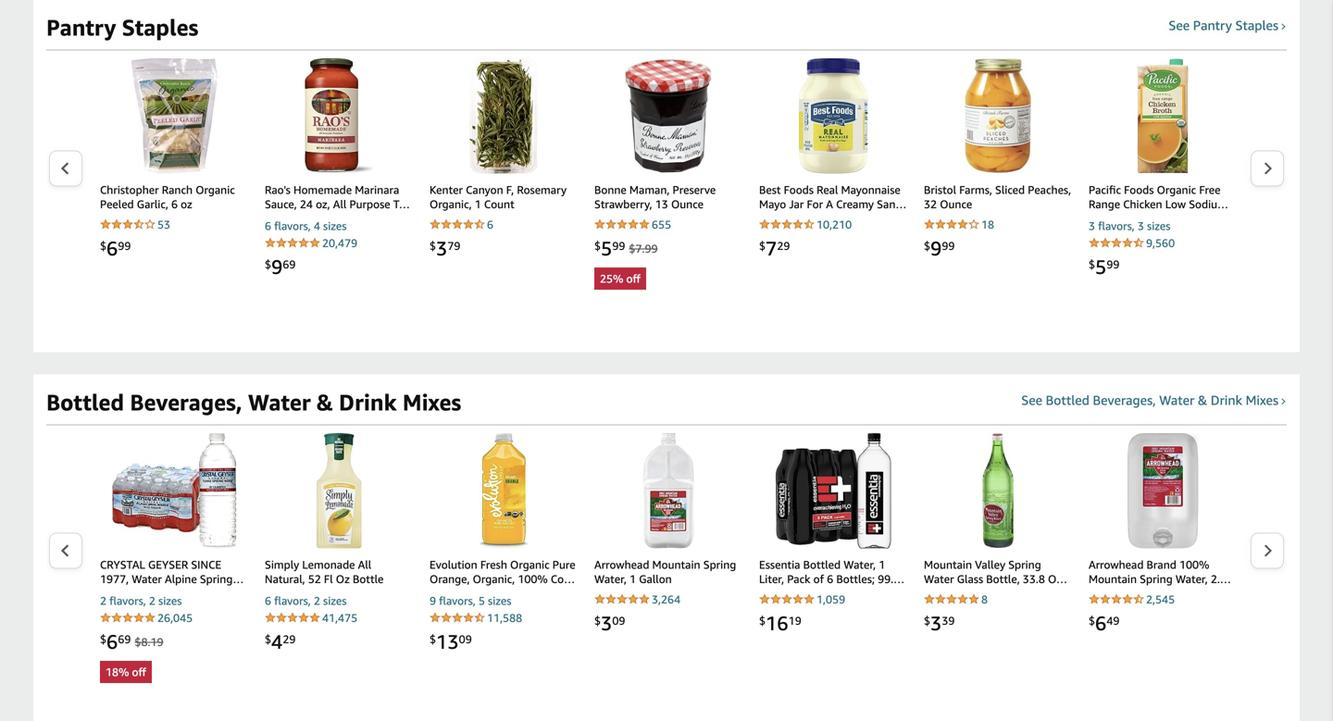 Task type: describe. For each thing, give the bounding box(es) containing it.
oz,
[[316, 198, 330, 211]]

bottles;
[[837, 573, 875, 586]]

$ for $ 6 69 $8.19
[[100, 633, 107, 646]]

$ 4 29
[[265, 630, 296, 653]]

crystal geyser since 1977, water alpine spring 24 count, 405.6 fl oz (24514 7) image
[[112, 433, 236, 548]]

pantry staples
[[46, 14, 198, 41]]

sliced
[[995, 183, 1025, 196]]

bonne
[[594, 183, 627, 196]]

water, inside arrowhead mountain spring water, 1 gallon
[[594, 573, 627, 586]]

spring…
[[200, 573, 244, 586]]

o…
[[1048, 573, 1068, 586]]

6 link
[[430, 216, 578, 233]]

1 vertical spatial 4
[[271, 630, 283, 653]]

32
[[924, 198, 937, 211]]

spring for $ 3 39
[[1009, 558, 1041, 571]]

water, inside essentia bottled water, 1 liter, pack of 6 bottles; 99.…
[[844, 558, 876, 571]]

bristol farms, sliced peaches, 32 ounce link
[[924, 183, 1072, 214]]

$ 3 09
[[594, 612, 625, 635]]

water inside see bottled beverages, water & drink mixes link
[[1160, 392, 1195, 408]]

5 inside the evolution fresh organic pure orange, organic, 100% co… 9 flavors, 5 sizes
[[479, 595, 485, 607]]

09 for 13
[[459, 633, 472, 646]]

maman,
[[630, 183, 670, 196]]

29 for 4
[[283, 633, 296, 646]]

kenter
[[430, 183, 463, 196]]

water, inside arrowhead brand 100% mountain spring water, 2.…
[[1176, 573, 1208, 586]]

$ 3 79
[[430, 237, 461, 260]]

$7.99
[[629, 242, 658, 255]]

geyser
[[148, 558, 188, 571]]

spring inside arrowhead brand 100% mountain spring water, 2.…
[[1140, 573, 1173, 586]]

3 flavors, 3 sizes link
[[1089, 219, 1171, 232]]

kenter canyon f, rosemary organic, 1 count link
[[430, 183, 578, 214]]

orange,
[[430, 573, 470, 586]]

rao's
[[265, 183, 291, 196]]

best foods real mayonnaise mayo jar for a creamy san…
[[759, 183, 907, 211]]

8 link
[[924, 591, 1072, 608]]

18% off
[[106, 666, 146, 679]]

49
[[1107, 614, 1120, 627]]

bottle,
[[986, 573, 1020, 586]]

previous image
[[60, 161, 70, 175]]

99 for 9
[[942, 239, 955, 252]]

arrowhead brand 100% mountain spring water, 2.5-gallon plastic jug image
[[1127, 433, 1199, 548]]

6 inside simply lemonade all natural, 52 fl oz bottle 6 flavors, 2 sizes
[[265, 595, 271, 607]]

5 for $ 5 99
[[1095, 255, 1107, 278]]

$ 6 49
[[1089, 612, 1120, 635]]

$ 7 29
[[759, 237, 790, 260]]

organic, inside the evolution fresh organic pure orange, organic, 100% co… 9 flavors, 5 sizes
[[473, 573, 515, 586]]

real
[[817, 183, 838, 196]]

9 for $ 9 69
[[271, 255, 283, 278]]

bottle
[[353, 573, 384, 586]]

bonne maman, preserve strawberry, 13 ounce link
[[594, 183, 743, 214]]

arrowhead mountain spring water, 1 gallon link
[[594, 558, 743, 589]]

99 inside $ 5 99 $7.99
[[612, 239, 625, 252]]

arrowhead for 3
[[594, 558, 650, 571]]

pacific
[[1089, 183, 1121, 196]]

sodiu…
[[1189, 198, 1229, 211]]

3 2 from the left
[[149, 595, 155, 607]]

24
[[300, 198, 313, 211]]

purpose
[[350, 198, 390, 211]]

christopher ranch organic peeled garlic, 6 oz
[[100, 183, 235, 211]]

0 horizontal spatial staples
[[122, 14, 198, 41]]

rao's homemade marinara sauce, 24 oz, all purpose t… 6 flavors, 4 sizes
[[265, 183, 410, 232]]

0 horizontal spatial 13
[[436, 630, 459, 653]]

christopher ranch organic peeled garlic, 6 oz link
[[100, 183, 248, 214]]

sizes inside the crystal geyser since 1977, water alpine spring… 2 flavors, 2 sizes
[[158, 595, 182, 607]]

co…
[[551, 573, 575, 586]]

$8.19
[[135, 635, 163, 648]]

3 for $ 3 09
[[601, 612, 612, 635]]

2.…
[[1211, 573, 1231, 586]]

bonne maman, preserve strawberry, 13 ounce image
[[624, 58, 713, 173]]

essentia bottled water, 1 liter, pack of 6 bottles; 99.9% pure, infused with electrolytes for a smooth taste, ph 9.5 or highe image
[[776, 433, 891, 548]]

jar
[[789, 198, 804, 211]]

6 flavors, 4 sizes link
[[265, 219, 347, 232]]

list for bottled beverages, water & drink mixes
[[83, 433, 1333, 720]]

1 horizontal spatial staples
[[1236, 17, 1279, 33]]

preserve
[[673, 183, 716, 196]]

chicken
[[1123, 198, 1163, 211]]

list for pantry staples
[[83, 58, 1333, 326]]

low
[[1166, 198, 1186, 211]]

2,545 link
[[1089, 591, 1237, 608]]

pacific foods organic free range chicken low sodium broth, 32 oz image
[[1138, 58, 1189, 173]]

0 horizontal spatial beverages,
[[130, 389, 242, 416]]

kenter canyon f, rosemary organic, 1 count image
[[469, 58, 538, 173]]

6 down count on the left top of the page
[[487, 218, 494, 231]]

99 for 6
[[118, 239, 131, 252]]

0 horizontal spatial &
[[317, 389, 333, 416]]

18
[[982, 218, 995, 231]]

f,
[[506, 183, 514, 196]]

3 for $ 3 39
[[931, 612, 942, 635]]

bottled beverages, water & drink mixes
[[46, 389, 461, 416]]

count
[[484, 198, 515, 211]]

rao's homemade marinara sauce, 24 oz, all purpose t… link
[[265, 183, 413, 214]]

13 inside bonne maman, preserve strawberry, 13 ounce
[[655, 198, 668, 211]]

11,588 link
[[430, 610, 578, 626]]

crystal geyser since 1977, water alpine spring… 2 flavors, 2 sizes
[[100, 558, 244, 607]]

bottled for see bottled beverages, water & drink mixes
[[1046, 392, 1090, 408]]

a
[[826, 198, 833, 211]]

pack
[[787, 573, 811, 586]]

ranch
[[162, 183, 193, 196]]

flavors, inside the crystal geyser since 1977, water alpine spring… 2 flavors, 2 sizes
[[109, 595, 146, 607]]

see for bottled beverages, water & drink mixes
[[1022, 392, 1043, 408]]

mayonnaise
[[841, 183, 901, 196]]

2 2 from the left
[[100, 595, 107, 607]]

beverages, inside see bottled beverages, water & drink mixes link
[[1093, 392, 1156, 408]]

0 horizontal spatial drink
[[339, 389, 397, 416]]

mayo
[[759, 198, 786, 211]]

all inside simply lemonade all natural, 52 fl oz bottle 6 flavors, 2 sizes
[[358, 558, 372, 571]]

10,210
[[817, 218, 852, 231]]

valley
[[975, 558, 1006, 571]]

33.8
[[1023, 573, 1045, 586]]

$ for $ 4 29
[[265, 633, 271, 646]]

ounce for farms,
[[940, 198, 972, 211]]

26,045 link
[[100, 610, 248, 626]]

$ 9 69
[[265, 255, 296, 278]]

crystal geyser since 1977, water alpine spring… link
[[100, 558, 248, 589]]

arrowhead brand 100% mountain spring water, 2.…
[[1089, 558, 1231, 586]]

simply lemonade all natural, 52 fl oz bottle image
[[316, 433, 362, 548]]

1 horizontal spatial pantry
[[1193, 17, 1232, 33]]

essentia bottled water, 1 liter, pack of 6 bottles; 99.…
[[759, 558, 905, 586]]

16
[[766, 612, 789, 635]]

ounce for maman,
[[671, 198, 704, 211]]

53 link
[[100, 216, 248, 233]]

$ 9 99
[[924, 237, 955, 260]]

53
[[157, 218, 170, 231]]

9 inside the evolution fresh organic pure orange, organic, 100% co… 9 flavors, 5 sizes
[[430, 595, 436, 607]]

2 flavors, 2 sizes link
[[100, 595, 182, 607]]

5 for $ 5 99 $7.99
[[601, 237, 612, 260]]

best
[[759, 183, 781, 196]]

$ 5 99
[[1089, 255, 1120, 278]]

arrowhead mountain spring water, 1 gallon
[[594, 558, 736, 586]]

arrowhead for 6
[[1089, 558, 1144, 571]]

mountain inside mountain valley spring water glass bottle, 33.8 o…
[[924, 558, 972, 571]]

off for 5
[[626, 272, 641, 285]]

100% inside the evolution fresh organic pure orange, organic, 100% co… 9 flavors, 5 sizes
[[518, 573, 548, 586]]

$ for $ 5 99 $7.99
[[594, 239, 601, 252]]

bristol
[[924, 183, 957, 196]]

1 horizontal spatial &
[[1198, 392, 1208, 408]]

foods for jar
[[784, 183, 814, 196]]

peaches,
[[1028, 183, 1071, 196]]



Task type: locate. For each thing, give the bounding box(es) containing it.
organic inside the evolution fresh organic pure orange, organic, 100% co… 9 flavors, 5 sizes
[[510, 558, 550, 571]]

9,560
[[1146, 237, 1175, 250]]

0 horizontal spatial organic,
[[430, 198, 472, 211]]

since
[[191, 558, 221, 571]]

arrowhead up gallon
[[594, 558, 650, 571]]

2 up 26,045 link
[[149, 595, 155, 607]]

0 horizontal spatial 09
[[459, 633, 472, 646]]

1 horizontal spatial 09
[[612, 614, 625, 627]]

0 vertical spatial 69
[[283, 258, 296, 271]]

52
[[308, 573, 321, 586]]

6 left oz
[[171, 198, 178, 211]]

1 horizontal spatial arrowhead
[[1089, 558, 1144, 571]]

organic, down fresh
[[473, 573, 515, 586]]

mountain inside arrowhead mountain spring water, 1 gallon
[[652, 558, 701, 571]]

list
[[83, 58, 1333, 326], [83, 433, 1333, 720]]

19
[[789, 614, 802, 627]]

99 down peeled
[[118, 239, 131, 252]]

$ for $ 7 29
[[759, 239, 766, 252]]

sizes up 11,588 link
[[488, 595, 512, 607]]

flavors, for 13
[[439, 595, 476, 607]]

0 vertical spatial 4
[[314, 219, 320, 232]]

bristol farms, sliced peaches, 32 ounce image
[[964, 58, 1032, 173]]

0 vertical spatial 1
[[475, 198, 481, 211]]

sizes for 5
[[1147, 219, 1171, 232]]

rosemary
[[517, 183, 567, 196]]

sizes for 4
[[323, 595, 347, 607]]

1 horizontal spatial 100%
[[1180, 558, 1210, 571]]

1 vertical spatial 29
[[283, 633, 296, 646]]

29 inside $ 4 29
[[283, 633, 296, 646]]

simply lemonade all natural, 52 fl oz bottle link
[[265, 558, 413, 589]]

flavors, for 4
[[274, 595, 311, 607]]

ounce inside bristol farms, sliced peaches, 32 ounce
[[940, 198, 972, 211]]

1 horizontal spatial bottled
[[803, 558, 841, 571]]

bottled inside essentia bottled water, 1 liter, pack of 6 bottles; 99.…
[[803, 558, 841, 571]]

foods up chicken
[[1124, 183, 1154, 196]]

1 vertical spatial off
[[132, 666, 146, 679]]

1 inside arrowhead mountain spring water, 1 gallon
[[630, 573, 636, 586]]

1 inside essentia bottled water, 1 liter, pack of 6 bottles; 99.…
[[879, 558, 886, 571]]

pacific foods organic free range chicken low sodiu… link
[[1089, 183, 1237, 214]]

organic left pure
[[510, 558, 550, 571]]

spring for $ 3 09
[[704, 558, 736, 571]]

0 horizontal spatial mixes
[[403, 389, 461, 416]]

organic, down kenter
[[430, 198, 472, 211]]

organic for 13
[[510, 558, 550, 571]]

ounce down preserve
[[671, 198, 704, 211]]

simply lemonade all natural, 52 fl oz bottle 6 flavors, 2 sizes
[[265, 558, 384, 607]]

$ for $ 9 99
[[924, 239, 931, 252]]

4 inside rao's homemade marinara sauce, 24 oz, all purpose t… 6 flavors, 4 sizes
[[314, 219, 320, 232]]

0 horizontal spatial 9
[[271, 255, 283, 278]]

1 vertical spatial organic,
[[473, 573, 515, 586]]

arrowhead brand 100% mountain spring water, 2.… link
[[1089, 558, 1237, 589]]

99 inside $ 5 99
[[1107, 258, 1120, 271]]

1 horizontal spatial foods
[[1124, 183, 1154, 196]]

mountain valley spring water glass bottle, 33.8 ounce image
[[982, 433, 1015, 548]]

water,
[[844, 558, 876, 571], [594, 573, 627, 586], [1176, 573, 1208, 586]]

4 down the '6 flavors, 2 sizes' link
[[271, 630, 283, 653]]

crystal
[[100, 558, 145, 571]]

1 horizontal spatial mixes
[[1246, 392, 1279, 408]]

sizes inside simply lemonade all natural, 52 fl oz bottle 6 flavors, 2 sizes
[[323, 595, 347, 607]]

1 vertical spatial 09
[[459, 633, 472, 646]]

$ for $ 16 19
[[759, 614, 766, 627]]

off right 18%
[[132, 666, 146, 679]]

9,560 link
[[1089, 235, 1237, 251]]

organic inside pacific foods organic free range chicken low sodiu… 3 flavors, 3 sizes
[[1157, 183, 1197, 196]]

6 down natural,
[[265, 595, 271, 607]]

0 horizontal spatial bottled
[[46, 389, 124, 416]]

organic, inside kenter canyon f, rosemary organic, 1 count
[[430, 198, 472, 211]]

20,479
[[322, 237, 358, 250]]

sizes up 26,045 link
[[158, 595, 182, 607]]

29 for 7
[[777, 239, 790, 252]]

water, left 2.… on the right bottom of the page
[[1176, 573, 1208, 586]]

5
[[601, 237, 612, 260], [1095, 255, 1107, 278], [479, 595, 485, 607]]

4
[[314, 219, 320, 232], [271, 630, 283, 653]]

0 horizontal spatial 4
[[271, 630, 283, 653]]

1 ounce from the left
[[671, 198, 704, 211]]

all inside rao's homemade marinara sauce, 24 oz, all purpose t… 6 flavors, 4 sizes
[[333, 198, 347, 211]]

0 vertical spatial list
[[83, 58, 1333, 326]]

2 list from the top
[[83, 433, 1333, 720]]

water, up bottles;
[[844, 558, 876, 571]]

spring inside mountain valley spring water glass bottle, 33.8 o…
[[1009, 558, 1041, 571]]

1,059
[[817, 593, 846, 606]]

0 vertical spatial all
[[333, 198, 347, 211]]

spring down brand
[[1140, 573, 1173, 586]]

0 horizontal spatial 5
[[479, 595, 485, 607]]

flavors, inside pacific foods organic free range chicken low sodiu… 3 flavors, 3 sizes
[[1098, 219, 1135, 232]]

1 horizontal spatial 5
[[601, 237, 612, 260]]

3,264
[[652, 593, 681, 606]]

evolution fresh organic pure orange, organic, 100% co… 9 flavors, 5 sizes
[[430, 558, 576, 607]]

0 vertical spatial 29
[[777, 239, 790, 252]]

flavors, down sauce,
[[274, 219, 311, 232]]

1 horizontal spatial all
[[358, 558, 372, 571]]

0 horizontal spatial organic
[[196, 183, 235, 196]]

0 horizontal spatial 2
[[100, 595, 107, 607]]

mountain up glass
[[924, 558, 972, 571]]

18%
[[106, 666, 129, 679]]

1 vertical spatial list
[[83, 433, 1333, 720]]

0 vertical spatial see
[[1169, 17, 1190, 33]]

69 for 9
[[283, 258, 296, 271]]

1 horizontal spatial ounce
[[940, 198, 972, 211]]

for
[[807, 198, 823, 211]]

09 inside $ 3 09
[[612, 614, 625, 627]]

$ 13 09
[[430, 630, 472, 653]]

all right oz, at the top left of the page
[[333, 198, 347, 211]]

09
[[612, 614, 625, 627], [459, 633, 472, 646]]

0 vertical spatial 13
[[655, 198, 668, 211]]

9 down 32
[[931, 237, 942, 260]]

1 vertical spatial 100%
[[518, 573, 548, 586]]

marinara
[[355, 183, 399, 196]]

flavors, down the range
[[1098, 219, 1135, 232]]

0 horizontal spatial 29
[[283, 633, 296, 646]]

brand
[[1147, 558, 1177, 571]]

1
[[475, 198, 481, 211], [879, 558, 886, 571], [630, 573, 636, 586]]

0 vertical spatial organic,
[[430, 198, 472, 211]]

2 horizontal spatial 5
[[1095, 255, 1107, 278]]

range
[[1089, 198, 1121, 211]]

1 down canyon on the top of the page
[[475, 198, 481, 211]]

18 link
[[924, 216, 1072, 233]]

0 horizontal spatial water,
[[594, 573, 627, 586]]

arrowhead mountain spring water, 1 gallon image
[[643, 433, 695, 548]]

$ for $ 9 69
[[265, 258, 271, 271]]

5 down 3 flavors, 3 sizes link
[[1095, 255, 1107, 278]]

13 down maman,
[[655, 198, 668, 211]]

see bottled beverages, water & drink mixes link
[[1022, 391, 1287, 410]]

$ inside the $ 6 99
[[100, 239, 107, 252]]

oz
[[336, 573, 350, 586]]

sizes inside pacific foods organic free range chicken low sodiu… 3 flavors, 3 sizes
[[1147, 219, 1171, 232]]

0 horizontal spatial arrowhead
[[594, 558, 650, 571]]

1 vertical spatial 13
[[436, 630, 459, 653]]

1 horizontal spatial drink
[[1211, 392, 1243, 408]]

1 horizontal spatial 69
[[283, 258, 296, 271]]

$ 6 99
[[100, 237, 131, 260]]

$ for $ 6 49
[[1089, 614, 1095, 627]]

$ inside $ 3 39
[[924, 614, 931, 627]]

1 list from the top
[[83, 58, 1333, 326]]

best foods real mayonnaise mayo jar for a creamy sandwich spread or condiment gluten-free, made with 100% cage-free eggs 30 o image
[[799, 58, 868, 173]]

2 horizontal spatial organic
[[1157, 183, 1197, 196]]

spring up the 33.8
[[1009, 558, 1041, 571]]

sizes up 9,560
[[1147, 219, 1171, 232]]

8
[[982, 593, 988, 606]]

09 down the 3,264 link
[[612, 614, 625, 627]]

0 horizontal spatial ounce
[[671, 198, 704, 211]]

69 for 6
[[118, 633, 131, 646]]

organic inside christopher ranch organic peeled garlic, 6 oz
[[196, 183, 235, 196]]

1 horizontal spatial 2
[[149, 595, 155, 607]]

pacific foods organic free range chicken low sodiu… 3 flavors, 3 sizes
[[1089, 183, 1229, 232]]

$ for $ 3 09
[[594, 614, 601, 627]]

09 down 9 flavors, 5 sizes 'link' at left
[[459, 633, 472, 646]]

sizes inside rao's homemade marinara sauce, 24 oz, all purpose t… 6 flavors, 4 sizes
[[323, 219, 347, 232]]

spring inside arrowhead mountain spring water, 1 gallon
[[704, 558, 736, 571]]

flavors, down orange,
[[439, 595, 476, 607]]

christopher ranch organic peeled garlic, 6 oz image
[[131, 58, 217, 173]]

$ inside $ 3 09
[[594, 614, 601, 627]]

2 horizontal spatial bottled
[[1046, 392, 1090, 408]]

see for pantry staples
[[1169, 17, 1190, 33]]

3 for $ 3 79
[[436, 237, 448, 260]]

spring left essentia
[[704, 558, 736, 571]]

9 for $ 9 99
[[931, 237, 942, 260]]

6 up 18%
[[107, 630, 118, 653]]

sizes up 20,479 link
[[323, 219, 347, 232]]

29 down mayo
[[777, 239, 790, 252]]

1 left gallon
[[630, 573, 636, 586]]

foods inside pacific foods organic free range chicken low sodiu… 3 flavors, 3 sizes
[[1124, 183, 1154, 196]]

20,479 link
[[265, 235, 413, 251]]

next image
[[1263, 161, 1273, 175]]

6 down 2,545 link
[[1095, 612, 1107, 635]]

9 down orange,
[[430, 595, 436, 607]]

1 vertical spatial see
[[1022, 392, 1043, 408]]

off for 6
[[132, 666, 146, 679]]

bonne maman, preserve strawberry, 13 ounce
[[594, 183, 716, 211]]

0 vertical spatial 100%
[[1180, 558, 1210, 571]]

mountain valley spring water glass bottle, 33.8 o… link
[[924, 558, 1072, 589]]

1 horizontal spatial spring
[[1009, 558, 1041, 571]]

100% right brand
[[1180, 558, 1210, 571]]

09 inside $ 13 09
[[459, 633, 472, 646]]

6 down peeled
[[107, 237, 118, 260]]

9 down '6 flavors, 4 sizes' "link"
[[271, 255, 283, 278]]

2 foods from the left
[[1124, 183, 1154, 196]]

$ 16 19
[[759, 612, 802, 635]]

ounce inside bonne maman, preserve strawberry, 13 ounce
[[671, 198, 704, 211]]

2 down the "1977,"
[[100, 595, 107, 607]]

1 horizontal spatial organic,
[[473, 573, 515, 586]]

organic for 5
[[1157, 183, 1197, 196]]

2 down 52
[[314, 595, 320, 607]]

69 left $8.19
[[118, 633, 131, 646]]

$ 5 99 $7.99
[[594, 237, 658, 260]]

2 horizontal spatial 2
[[314, 595, 320, 607]]

$
[[100, 239, 107, 252], [430, 239, 436, 252], [594, 239, 601, 252], [924, 239, 931, 252], [759, 239, 766, 252], [265, 258, 271, 271], [1089, 258, 1095, 271], [594, 614, 601, 627], [759, 614, 766, 627], [924, 614, 931, 627], [1089, 614, 1095, 627], [265, 633, 271, 646], [100, 633, 107, 646], [430, 633, 436, 646]]

2 horizontal spatial 1
[[879, 558, 886, 571]]

flavors, inside simply lemonade all natural, 52 fl oz bottle 6 flavors, 2 sizes
[[274, 595, 311, 607]]

9
[[931, 237, 942, 260], [271, 255, 283, 278], [430, 595, 436, 607]]

2 vertical spatial 1
[[630, 573, 636, 586]]

mountain inside arrowhead brand 100% mountain spring water, 2.…
[[1089, 573, 1137, 586]]

100% left co…
[[518, 573, 548, 586]]

$ inside $ 5 99
[[1089, 258, 1095, 271]]

list containing 3
[[83, 433, 1333, 720]]

list containing 6
[[83, 58, 1333, 326]]

$ inside "$ 9 99"
[[924, 239, 931, 252]]

$ for $ 6 99
[[100, 239, 107, 252]]

29 inside $ 7 29
[[777, 239, 790, 252]]

organic right ranch
[[196, 183, 235, 196]]

fl
[[324, 573, 333, 586]]

foods
[[784, 183, 814, 196], [1124, 183, 1154, 196]]

bottled for essentia bottled water, 1 liter, pack of 6 bottles; 99.…
[[803, 558, 841, 571]]

t…
[[393, 198, 410, 211]]

ounce
[[671, 198, 704, 211], [940, 198, 972, 211]]

13 down 9 flavors, 5 sizes 'link' at left
[[436, 630, 459, 653]]

previous image
[[60, 544, 70, 558]]

99 inside the $ 6 99
[[118, 239, 131, 252]]

41,475 link
[[265, 610, 413, 626]]

foods up jar
[[784, 183, 814, 196]]

1 2 from the left
[[314, 595, 320, 607]]

99 inside "$ 9 99"
[[942, 239, 955, 252]]

4 down oz, at the top left of the page
[[314, 219, 320, 232]]

1 up 99.… on the bottom right of page
[[879, 558, 886, 571]]

26,045
[[157, 612, 193, 625]]

san…
[[877, 198, 907, 211]]

1 foods from the left
[[784, 183, 814, 196]]

$ inside $ 13 09
[[430, 633, 436, 646]]

7
[[766, 237, 777, 260]]

drink
[[339, 389, 397, 416], [1211, 392, 1243, 408]]

2 horizontal spatial 9
[[931, 237, 942, 260]]

arrowhead inside arrowhead brand 100% mountain spring water, 2.…
[[1089, 558, 1144, 571]]

best foods real mayonnaise mayo jar for a creamy san… link
[[759, 183, 907, 214]]

1 horizontal spatial beverages,
[[1093, 392, 1156, 408]]

off right 25%
[[626, 272, 641, 285]]

$ for $ 5 99
[[1089, 258, 1095, 271]]

1 arrowhead from the left
[[594, 558, 650, 571]]

39
[[942, 614, 955, 627]]

$ for $ 13 09
[[430, 633, 436, 646]]

6 flavors, 2 sizes link
[[265, 595, 347, 607]]

mountain valley spring water glass bottle, 33.8 o…
[[924, 558, 1068, 586]]

evolution fresh organic pure orange, organic, 100% cold-pressed orange juice, excellent source of antioxidant vitamin c, 59 f image
[[479, 433, 529, 548]]

flavors, inside rao's homemade marinara sauce, 24 oz, all purpose t… 6 flavors, 4 sizes
[[274, 219, 311, 232]]

69 inside $ 6 69 $8.19
[[118, 633, 131, 646]]

all
[[333, 198, 347, 211], [358, 558, 372, 571]]

99 down 18 link
[[942, 239, 955, 252]]

1 horizontal spatial organic
[[510, 558, 550, 571]]

$ for $ 3 79
[[430, 239, 436, 252]]

2 arrowhead from the left
[[1089, 558, 1144, 571]]

bristol farms, sliced peaches, 32 ounce
[[924, 183, 1071, 211]]

2 ounce from the left
[[940, 198, 972, 211]]

$ inside $ 16 19
[[759, 614, 766, 627]]

1 vertical spatial 1
[[879, 558, 886, 571]]

2 horizontal spatial mountain
[[1089, 573, 1137, 586]]

1 horizontal spatial 1
[[630, 573, 636, 586]]

6 inside essentia bottled water, 1 liter, pack of 6 bottles; 99.…
[[827, 573, 834, 586]]

2 inside simply lemonade all natural, 52 fl oz bottle 6 flavors, 2 sizes
[[314, 595, 320, 607]]

flavors, for 5
[[1098, 219, 1135, 232]]

0 horizontal spatial off
[[132, 666, 146, 679]]

25%
[[600, 272, 624, 285]]

1 horizontal spatial see
[[1169, 17, 1190, 33]]

1 vertical spatial all
[[358, 558, 372, 571]]

organic up low
[[1157, 183, 1197, 196]]

655
[[652, 218, 671, 231]]

$ inside $ 4 29
[[265, 633, 271, 646]]

fresh
[[480, 558, 507, 571]]

arrowhead inside arrowhead mountain spring water, 1 gallon
[[594, 558, 650, 571]]

3,264 link
[[594, 591, 743, 608]]

09 for 3
[[612, 614, 625, 627]]

$ inside $ 7 29
[[759, 239, 766, 252]]

0 horizontal spatial all
[[333, 198, 347, 211]]

99 down 3 flavors, 3 sizes link
[[1107, 258, 1120, 271]]

2 horizontal spatial water,
[[1176, 573, 1208, 586]]

79
[[448, 239, 461, 252]]

water inside the crystal geyser since 1977, water alpine spring… 2 flavors, 2 sizes
[[132, 573, 162, 586]]

bottled inside see bottled beverages, water & drink mixes link
[[1046, 392, 1090, 408]]

$ for $ 3 39
[[924, 614, 931, 627]]

sauce,
[[265, 198, 297, 211]]

1 horizontal spatial 9
[[430, 595, 436, 607]]

1 horizontal spatial 29
[[777, 239, 790, 252]]

evolution fresh organic pure orange, organic, 100% co… link
[[430, 558, 578, 589]]

mountain up gallon
[[652, 558, 701, 571]]

essentia bottled water, 1 liter, pack of 6 bottles; 99.… link
[[759, 558, 907, 589]]

flavors,
[[274, 219, 311, 232], [1098, 219, 1135, 232], [274, 595, 311, 607], [109, 595, 146, 607], [439, 595, 476, 607]]

100% inside arrowhead brand 100% mountain spring water, 2.…
[[1180, 558, 1210, 571]]

6 inside christopher ranch organic peeled garlic, 6 oz
[[171, 198, 178, 211]]

6 inside rao's homemade marinara sauce, 24 oz, all purpose t… 6 flavors, 4 sizes
[[265, 219, 271, 232]]

$ 6 69 $8.19
[[100, 630, 163, 653]]

0 horizontal spatial 100%
[[518, 573, 548, 586]]

natural,
[[265, 573, 305, 586]]

1 horizontal spatial 13
[[655, 198, 668, 211]]

5 up 25%
[[601, 237, 612, 260]]

canyon
[[466, 183, 503, 196]]

organic,
[[430, 198, 472, 211], [473, 573, 515, 586]]

1 inside kenter canyon f, rosemary organic, 1 count
[[475, 198, 481, 211]]

6 down sauce,
[[265, 219, 271, 232]]

29 down the '6 flavors, 2 sizes' link
[[283, 633, 296, 646]]

flavors, down natural,
[[274, 595, 311, 607]]

0 horizontal spatial foods
[[784, 183, 814, 196]]

100%
[[1180, 558, 1210, 571], [518, 573, 548, 586]]

1 horizontal spatial off
[[626, 272, 641, 285]]

1 horizontal spatial water,
[[844, 558, 876, 571]]

alpine
[[165, 573, 197, 586]]

0 horizontal spatial 69
[[118, 633, 131, 646]]

1 vertical spatial 69
[[118, 633, 131, 646]]

1 horizontal spatial mountain
[[924, 558, 972, 571]]

0 horizontal spatial spring
[[704, 558, 736, 571]]

25% off
[[600, 272, 641, 285]]

1977,
[[100, 573, 129, 586]]

foods inside best foods real mayonnaise mayo jar for a creamy san…
[[784, 183, 814, 196]]

2 horizontal spatial spring
[[1140, 573, 1173, 586]]

mountain up the 49
[[1089, 573, 1137, 586]]

69 down '6 flavors, 4 sizes' "link"
[[283, 258, 296, 271]]

69 inside $ 9 69
[[283, 258, 296, 271]]

water, up $ 3 09
[[594, 573, 627, 586]]

0 horizontal spatial mountain
[[652, 558, 701, 571]]

sizes inside the evolution fresh organic pure orange, organic, 100% co… 9 flavors, 5 sizes
[[488, 595, 512, 607]]

$ inside $ 3 79
[[430, 239, 436, 252]]

41,475
[[322, 612, 358, 625]]

sizes for 13
[[488, 595, 512, 607]]

$ inside $ 6 49
[[1089, 614, 1095, 627]]

next image
[[1263, 544, 1273, 558]]

1 horizontal spatial 4
[[314, 219, 320, 232]]

$ inside $ 6 69 $8.19
[[100, 633, 107, 646]]

0 vertical spatial 09
[[612, 614, 625, 627]]

5 up 11,588 link
[[479, 595, 485, 607]]

sizes up 41,475 link on the bottom of page
[[323, 595, 347, 607]]

foods for chicken
[[1124, 183, 1154, 196]]

lemonade
[[302, 558, 355, 571]]

99 for 5
[[1107, 258, 1120, 271]]

99 left $7.99
[[612, 239, 625, 252]]

rao's homemade marinara sauce, 24 oz, all purpose tomato sauce, pasta sauce, carb conscious, keto friendly, all natural, prem image
[[305, 58, 373, 173]]

0 vertical spatial off
[[626, 272, 641, 285]]

ounce down bristol
[[940, 198, 972, 211]]

$ inside $ 5 99 $7.99
[[594, 239, 601, 252]]

0 horizontal spatial pantry
[[46, 14, 116, 41]]

6 right of at the bottom right of the page
[[827, 573, 834, 586]]

all up bottle
[[358, 558, 372, 571]]

water inside mountain valley spring water glass bottle, 33.8 o…
[[924, 573, 954, 586]]

flavors, inside the evolution fresh organic pure orange, organic, 100% co… 9 flavors, 5 sizes
[[439, 595, 476, 607]]

arrowhead left brand
[[1089, 558, 1144, 571]]

flavors, down the "1977,"
[[109, 595, 146, 607]]

0 horizontal spatial 1
[[475, 198, 481, 211]]

$ inside $ 9 69
[[265, 258, 271, 271]]

0 horizontal spatial see
[[1022, 392, 1043, 408]]



Task type: vqa. For each thing, say whether or not it's contained in the screenshot.


